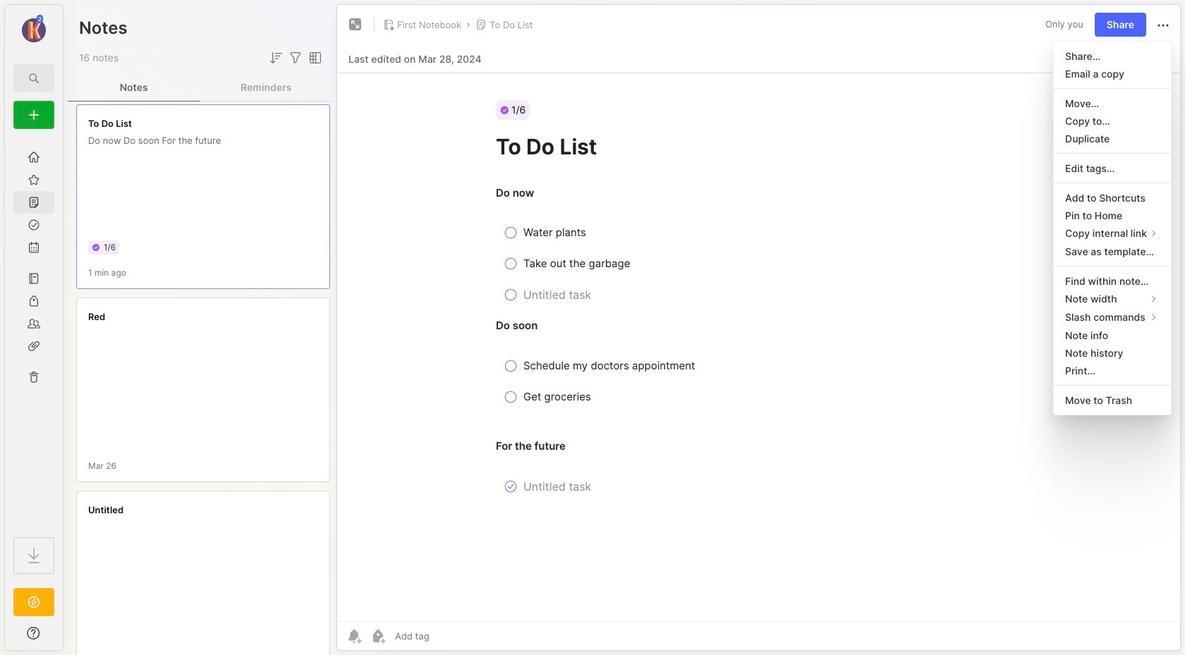 Task type: describe. For each thing, give the bounding box(es) containing it.
add a reminder image
[[346, 628, 363, 645]]

main element
[[0, 0, 68, 656]]

Sort options field
[[267, 49, 284, 66]]

add filters image
[[287, 49, 304, 66]]

upgrade image
[[25, 594, 42, 611]]

more actions image
[[1155, 17, 1172, 34]]

home image
[[27, 150, 41, 164]]

dropdown list menu
[[1054, 47, 1171, 409]]

Account field
[[5, 13, 63, 44]]

Add tag field
[[394, 630, 500, 643]]



Task type: vqa. For each thing, say whether or not it's contained in the screenshot.
Tag name text box
no



Task type: locate. For each thing, give the bounding box(es) containing it.
Add filters field
[[287, 49, 304, 66]]

Note Editor text field
[[337, 73, 1181, 622]]

edit search image
[[25, 70, 42, 87]]

tree
[[5, 138, 63, 525]]

tree inside main element
[[5, 138, 63, 525]]

note window element
[[337, 4, 1181, 655]]

tab list
[[68, 73, 332, 102]]

WHAT'S NEW field
[[5, 622, 63, 645]]

click to expand image
[[62, 629, 72, 646]]

View options field
[[304, 49, 324, 66]]

expand note image
[[347, 16, 364, 33]]

More actions field
[[1155, 16, 1172, 34]]

add tag image
[[370, 628, 387, 645]]



